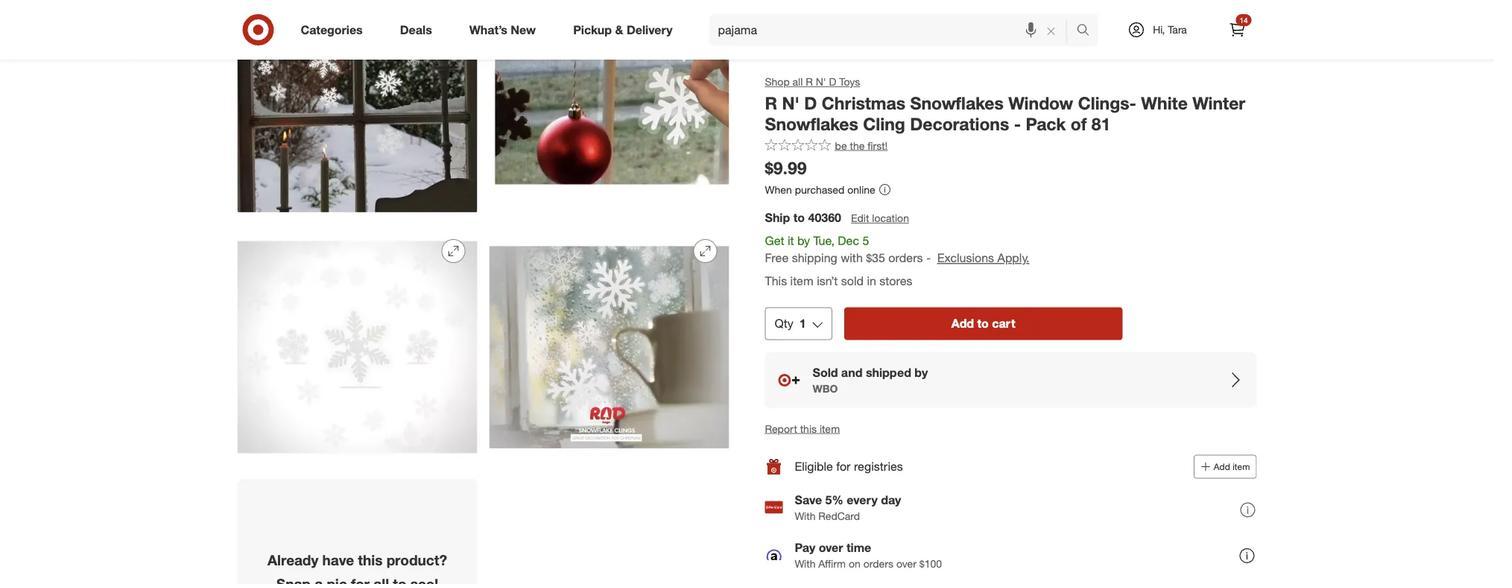 Task type: describe. For each thing, give the bounding box(es) containing it.
shop
[[765, 75, 790, 88]]

sold and shipped by wbo
[[813, 365, 928, 395]]

deals
[[400, 22, 432, 37]]

$35
[[866, 251, 885, 265]]

tara
[[1168, 23, 1187, 36]]

winter
[[1193, 92, 1245, 113]]

orders inside pay over time with affirm on orders over $100
[[863, 557, 894, 570]]

location
[[872, 212, 909, 225]]

deals link
[[387, 13, 451, 46]]

sold
[[813, 365, 838, 380]]

fulfillment region
[[765, 210, 1257, 408]]

pack
[[1026, 114, 1066, 135]]

$100
[[919, 557, 942, 570]]

sold
[[841, 274, 864, 288]]

exclusions
[[937, 251, 994, 265]]

eligible
[[795, 459, 833, 474]]

decorations
[[910, 114, 1009, 135]]

of
[[1071, 114, 1087, 135]]

1 vertical spatial n'
[[782, 92, 800, 113]]

qty 1
[[775, 317, 806, 331]]

5%
[[825, 493, 843, 507]]

report this item button
[[765, 421, 840, 436]]

product?
[[387, 552, 447, 569]]

on
[[849, 557, 861, 570]]

what's new link
[[457, 13, 555, 46]]

all
[[793, 75, 803, 88]]

new
[[511, 22, 536, 37]]

report
[[765, 422, 797, 435]]

add for add item
[[1214, 461, 1230, 472]]

add item
[[1214, 461, 1250, 472]]

cart
[[992, 317, 1015, 331]]

qty
[[775, 317, 794, 331]]

save
[[795, 493, 822, 507]]

add item button
[[1194, 455, 1257, 479]]

r n' d christmas snowflakes window clings- white winter snowflakes cling decorations - pack of 81, 3 of 6 image
[[489, 0, 729, 216]]

with
[[841, 251, 863, 265]]

pickup & delivery
[[573, 22, 673, 37]]

to for ship
[[793, 211, 805, 225]]

every
[[847, 493, 878, 507]]

1 vertical spatial d
[[804, 92, 817, 113]]

categories link
[[288, 13, 381, 46]]

add to cart button
[[844, 308, 1123, 340]]

1 horizontal spatial over
[[896, 557, 917, 570]]

- inside get it by tue, dec 5 free shipping with $35 orders - exclusions apply.
[[926, 251, 931, 265]]

$9.99
[[765, 158, 807, 178]]

christmas
[[822, 92, 905, 113]]

1
[[800, 317, 806, 331]]

categories
[[301, 22, 363, 37]]

search
[[1070, 24, 1106, 38]]

get it by tue, dec 5 free shipping with $35 orders - exclusions apply.
[[765, 234, 1029, 265]]

ship
[[765, 211, 790, 225]]

r n' d christmas snowflakes window clings- white winter snowflakes cling decorations - pack of 81, 5 of 6 image
[[489, 228, 729, 468]]

report this item
[[765, 422, 840, 435]]

r n' d christmas snowflakes window clings- white winter snowflakes cling decorations - pack of 81, 4 of 6 image
[[237, 228, 477, 468]]

day
[[881, 493, 901, 507]]

stores
[[880, 274, 912, 288]]

eligible for registries
[[795, 459, 903, 474]]

1 horizontal spatial snowflakes
[[910, 92, 1004, 113]]

what's new
[[469, 22, 536, 37]]

edit
[[851, 212, 869, 225]]

shipped
[[866, 365, 911, 380]]

window
[[1008, 92, 1073, 113]]

wbo
[[813, 382, 838, 395]]

pay
[[795, 540, 815, 555]]

apply.
[[997, 251, 1029, 265]]

81
[[1092, 114, 1111, 135]]



Task type: locate. For each thing, give the bounding box(es) containing it.
be
[[835, 139, 847, 152]]

0 vertical spatial orders
[[889, 251, 923, 265]]

tue,
[[813, 234, 835, 248]]

- inside shop all r n' d toys r n' d christmas snowflakes window clings- white winter snowflakes cling decorations - pack of 81
[[1014, 114, 1021, 135]]

what's
[[469, 22, 507, 37]]

1 vertical spatial item
[[820, 422, 840, 435]]

over left $100
[[896, 557, 917, 570]]

by inside sold and shipped by wbo
[[915, 365, 928, 380]]

hi, tara
[[1153, 23, 1187, 36]]

pickup & delivery link
[[561, 13, 691, 46]]

toys
[[839, 75, 860, 88]]

14
[[1240, 15, 1248, 25]]

2 horizontal spatial item
[[1233, 461, 1250, 472]]

clings-
[[1078, 92, 1136, 113]]

dec
[[838, 234, 859, 248]]

to left cart at bottom
[[977, 317, 989, 331]]

redcard
[[818, 510, 860, 523]]

have
[[322, 552, 354, 569]]

0 vertical spatial this
[[800, 422, 817, 435]]

be the first!
[[835, 139, 888, 152]]

registries
[[854, 459, 903, 474]]

2 vertical spatial item
[[1233, 461, 1250, 472]]

edit location button
[[850, 210, 910, 227]]

this right report at the right bottom of page
[[800, 422, 817, 435]]

2 with from the top
[[795, 557, 816, 570]]

1 horizontal spatial r
[[806, 75, 813, 88]]

and
[[841, 365, 863, 380]]

orders up the stores
[[889, 251, 923, 265]]

1 horizontal spatial n'
[[816, 75, 826, 88]]

0 horizontal spatial item
[[790, 274, 814, 288]]

affirm
[[818, 557, 846, 570]]

with inside pay over time with affirm on orders over $100
[[795, 557, 816, 570]]

d up be the first! link
[[804, 92, 817, 113]]

by
[[797, 234, 810, 248], [915, 365, 928, 380]]

orders inside get it by tue, dec 5 free shipping with $35 orders - exclusions apply.
[[889, 251, 923, 265]]

orders right on
[[863, 557, 894, 570]]

1 horizontal spatial d
[[829, 75, 836, 88]]

save 5% every day with redcard
[[795, 493, 901, 523]]

0 vertical spatial over
[[819, 540, 843, 555]]

item for this
[[790, 274, 814, 288]]

snowflakes up decorations
[[910, 92, 1004, 113]]

0 horizontal spatial n'
[[782, 92, 800, 113]]

by right it
[[797, 234, 810, 248]]

40360
[[808, 211, 841, 225]]

this item isn't sold in stores
[[765, 274, 912, 288]]

5
[[863, 234, 869, 248]]

cling
[[863, 114, 905, 135]]

the
[[850, 139, 865, 152]]

pickup
[[573, 22, 612, 37]]

white
[[1141, 92, 1188, 113]]

item inside 'fulfillment' region
[[790, 274, 814, 288]]

n' right all at the right top
[[816, 75, 826, 88]]

when
[[765, 183, 792, 196]]

n' down all at the right top
[[782, 92, 800, 113]]

isn't
[[817, 274, 838, 288]]

0 horizontal spatial snowflakes
[[765, 114, 858, 135]]

delivery
[[627, 22, 673, 37]]

edit location
[[851, 212, 909, 225]]

0 vertical spatial -
[[1014, 114, 1021, 135]]

already
[[268, 552, 318, 569]]

by right shipped
[[915, 365, 928, 380]]

&
[[615, 22, 623, 37]]

1 horizontal spatial to
[[977, 317, 989, 331]]

exclusions apply. link
[[937, 251, 1029, 265]]

0 horizontal spatial to
[[793, 211, 805, 225]]

1 horizontal spatial add
[[1214, 461, 1230, 472]]

online
[[847, 183, 875, 196]]

1 vertical spatial snowflakes
[[765, 114, 858, 135]]

0 vertical spatial with
[[795, 510, 816, 523]]

free
[[765, 251, 789, 265]]

this
[[765, 274, 787, 288]]

1 vertical spatial by
[[915, 365, 928, 380]]

item inside button
[[1233, 461, 1250, 472]]

add inside add item button
[[1214, 461, 1230, 472]]

item
[[790, 274, 814, 288], [820, 422, 840, 435], [1233, 461, 1250, 472]]

0 horizontal spatial over
[[819, 540, 843, 555]]

14 link
[[1221, 13, 1254, 46]]

0 horizontal spatial -
[[926, 251, 931, 265]]

snowflakes
[[910, 92, 1004, 113], [765, 114, 858, 135]]

for
[[836, 459, 851, 474]]

0 vertical spatial d
[[829, 75, 836, 88]]

0 vertical spatial by
[[797, 234, 810, 248]]

1 horizontal spatial -
[[1014, 114, 1021, 135]]

pay over time with affirm on orders over $100
[[795, 540, 942, 570]]

1 vertical spatial over
[[896, 557, 917, 570]]

0 horizontal spatial add
[[951, 317, 974, 331]]

r down shop
[[765, 92, 777, 113]]

1 vertical spatial r
[[765, 92, 777, 113]]

- left pack
[[1014, 114, 1021, 135]]

0 horizontal spatial this
[[358, 552, 383, 569]]

0 vertical spatial item
[[790, 274, 814, 288]]

to for add
[[977, 317, 989, 331]]

1 vertical spatial add
[[1214, 461, 1230, 472]]

over
[[819, 540, 843, 555], [896, 557, 917, 570]]

snowflakes up be the first! link
[[765, 114, 858, 135]]

0 horizontal spatial d
[[804, 92, 817, 113]]

0 vertical spatial to
[[793, 211, 805, 225]]

time
[[847, 540, 871, 555]]

1 vertical spatial orders
[[863, 557, 894, 570]]

1 horizontal spatial item
[[820, 422, 840, 435]]

search button
[[1070, 13, 1106, 49]]

this right have
[[358, 552, 383, 569]]

to inside button
[[977, 317, 989, 331]]

n'
[[816, 75, 826, 88], [782, 92, 800, 113]]

0 horizontal spatial by
[[797, 234, 810, 248]]

hi,
[[1153, 23, 1165, 36]]

- left 'exclusions' on the top
[[926, 251, 931, 265]]

0 vertical spatial r
[[806, 75, 813, 88]]

0 horizontal spatial r
[[765, 92, 777, 113]]

ship to 40360
[[765, 211, 841, 225]]

this inside "button"
[[800, 422, 817, 435]]

when purchased online
[[765, 183, 875, 196]]

r right all at the right top
[[806, 75, 813, 88]]

with
[[795, 510, 816, 523], [795, 557, 816, 570]]

get
[[765, 234, 784, 248]]

add
[[951, 317, 974, 331], [1214, 461, 1230, 472]]

to right ship
[[793, 211, 805, 225]]

0 vertical spatial n'
[[816, 75, 826, 88]]

1 vertical spatial with
[[795, 557, 816, 570]]

1 vertical spatial -
[[926, 251, 931, 265]]

0 vertical spatial snowflakes
[[910, 92, 1004, 113]]

-
[[1014, 114, 1021, 135], [926, 251, 931, 265]]

this
[[800, 422, 817, 435], [358, 552, 383, 569]]

add for add to cart
[[951, 317, 974, 331]]

add to cart
[[951, 317, 1015, 331]]

purchased
[[795, 183, 845, 196]]

1 vertical spatial to
[[977, 317, 989, 331]]

already have this product?
[[268, 552, 447, 569]]

first!
[[868, 139, 888, 152]]

r n' d christmas snowflakes window clings- white winter snowflakes cling decorations - pack of 81, 2 of 6 image
[[237, 0, 477, 216]]

shipping
[[792, 251, 837, 265]]

over up affirm
[[819, 540, 843, 555]]

to
[[793, 211, 805, 225], [977, 317, 989, 331]]

d left toys
[[829, 75, 836, 88]]

with down pay
[[795, 557, 816, 570]]

item for add
[[1233, 461, 1250, 472]]

1 horizontal spatial by
[[915, 365, 928, 380]]

with inside save 5% every day with redcard
[[795, 510, 816, 523]]

add inside add to cart button
[[951, 317, 974, 331]]

item inside "button"
[[820, 422, 840, 435]]

be the first! link
[[765, 138, 888, 153]]

1 vertical spatial this
[[358, 552, 383, 569]]

shop all r n' d toys r n' d christmas snowflakes window clings- white winter snowflakes cling decorations - pack of 81
[[765, 75, 1245, 135]]

it
[[788, 234, 794, 248]]

with down save
[[795, 510, 816, 523]]

1 horizontal spatial this
[[800, 422, 817, 435]]

What can we help you find? suggestions appear below search field
[[709, 13, 1080, 46]]

0 vertical spatial add
[[951, 317, 974, 331]]

by inside get it by tue, dec 5 free shipping with $35 orders - exclusions apply.
[[797, 234, 810, 248]]

1 with from the top
[[795, 510, 816, 523]]



Task type: vqa. For each thing, say whether or not it's contained in the screenshot.
by inside the Get it by Tue, Dec 5 Free shipping with $35 orders - Exclusions Apply.
yes



